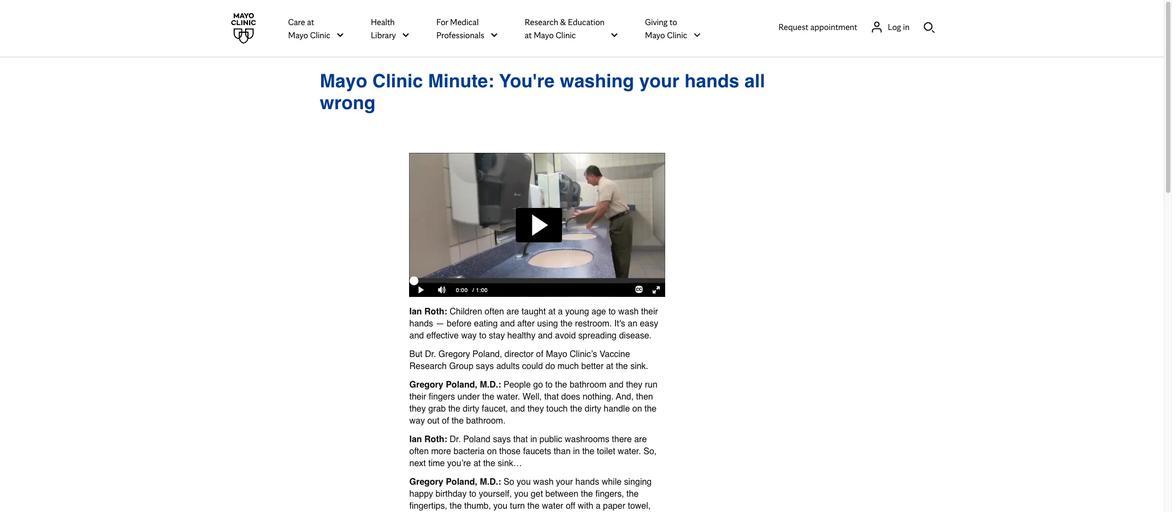 Task type: vqa. For each thing, say whether or not it's contained in the screenshot.
Mayo Clinic Home Page "image" at the top left
yes



Task type: locate. For each thing, give the bounding box(es) containing it.
clinic inside giving to mayo clinic
[[667, 30, 688, 40]]

1 vertical spatial you
[[514, 489, 529, 499]]

1 horizontal spatial dirty
[[585, 404, 601, 414]]

a inside so you wash your hands while singing happy birthday to yourself, you get between the fingers, the fingertips, the thumb, you turn the water off with a paper towe
[[596, 501, 601, 511]]

dr. up the bacteria
[[450, 434, 461, 444]]

2 vertical spatial gregory
[[409, 477, 443, 487]]

director
[[505, 349, 534, 359]]

way left out
[[409, 416, 425, 426]]

ian roth: up "more"
[[409, 434, 447, 444]]

m.d.:
[[480, 380, 501, 390], [480, 477, 501, 487]]

at right care
[[307, 16, 314, 27]]

0 vertical spatial way
[[461, 330, 477, 340]]

people
[[504, 380, 531, 390]]

research down but
[[409, 361, 447, 371]]

are
[[507, 306, 519, 316], [634, 434, 647, 444]]

1 vertical spatial dr.
[[450, 434, 461, 444]]

1 horizontal spatial a
[[596, 501, 601, 511]]

hands left —
[[409, 318, 433, 328]]

wash up an
[[618, 306, 639, 316]]

1 roth: from the top
[[425, 306, 447, 316]]

log in link
[[871, 20, 910, 33]]

research left the & on the top left
[[525, 16, 558, 27]]

0 vertical spatial m.d.:
[[480, 380, 501, 390]]

and up but
[[409, 330, 424, 340]]

1 vertical spatial gregory poland, m.d.:
[[409, 477, 501, 487]]

in right log
[[903, 21, 910, 32]]

your up between
[[556, 477, 573, 487]]

the inside but dr. gregory poland, director of mayo clinic's vaccine research group says adults could do much better at the sink.
[[616, 361, 628, 371]]

bathroom
[[570, 380, 607, 390]]

to right age
[[609, 306, 616, 316]]

1 vertical spatial a
[[596, 501, 601, 511]]

ian for children often are taught at a young age to wash their hands — before eating and after using the restroom. it's an easy and effective way to stay healthy and avoid spreading disease.
[[409, 306, 422, 316]]

mayo up do
[[546, 349, 567, 359]]

2 vertical spatial in
[[573, 446, 580, 456]]

0 horizontal spatial that
[[513, 434, 528, 444]]

effective
[[426, 330, 459, 340]]

the inside children often are taught at a young age to wash their hands — before eating and after using the restroom. it's an easy and effective way to stay healthy and avoid spreading disease.
[[561, 318, 573, 328]]

1 gregory poland, m.d.: from the top
[[409, 380, 501, 390]]

0 vertical spatial gregory
[[439, 349, 470, 359]]

1 vertical spatial says
[[493, 434, 511, 444]]

1 vertical spatial on
[[487, 446, 497, 456]]

poland, up birthday
[[446, 477, 477, 487]]

research & education at mayo clinic button
[[525, 15, 619, 42]]

at down vaccine
[[606, 361, 614, 371]]

with
[[578, 501, 593, 511]]

of right out
[[442, 416, 449, 426]]

1 horizontal spatial often
[[485, 306, 504, 316]]

log
[[888, 21, 901, 32]]

you down yourself,
[[494, 501, 508, 511]]

2 horizontal spatial hands
[[685, 70, 740, 92]]

0 horizontal spatial dirty
[[463, 404, 479, 414]]

water.
[[497, 392, 520, 402], [618, 446, 641, 456]]

2 ian roth: from the top
[[409, 434, 447, 444]]

hands up 'with'
[[576, 477, 599, 487]]

at up using
[[548, 306, 556, 316]]

0 vertical spatial their
[[641, 306, 658, 316]]

way
[[461, 330, 477, 340], [409, 416, 425, 426]]

way down before
[[461, 330, 477, 340]]

gregory poland, m.d.: up birthday
[[409, 477, 501, 487]]

ian roth: up —
[[409, 306, 447, 316]]

1 horizontal spatial their
[[641, 306, 658, 316]]

1 vertical spatial roth:
[[425, 434, 447, 444]]

that
[[544, 392, 559, 402], [513, 434, 528, 444]]

all
[[745, 70, 765, 92]]

0 vertical spatial are
[[507, 306, 519, 316]]

that up 'those'
[[513, 434, 528, 444]]

at inside but dr. gregory poland, director of mayo clinic's vaccine research group says adults could do much better at the sink.
[[606, 361, 614, 371]]

research inside research & education at mayo clinic
[[525, 16, 558, 27]]

are inside dr. poland says that in public washrooms there are often more bacteria on those faucets than in the toilet water. so, next time you're at the sink…
[[634, 434, 647, 444]]

0 vertical spatial of
[[536, 349, 544, 359]]

you're
[[447, 458, 471, 468]]

hands left all
[[685, 70, 740, 92]]

gregory up 'happy'
[[409, 477, 443, 487]]

appointment
[[811, 21, 857, 32]]

fingers,
[[596, 489, 624, 499]]

that up touch
[[544, 392, 559, 402]]

0 horizontal spatial they
[[409, 404, 426, 414]]

dr.
[[425, 349, 436, 359], [450, 434, 461, 444]]

care
[[288, 16, 305, 27]]

the down vaccine
[[616, 361, 628, 371]]

mayo up the you're
[[534, 30, 554, 40]]

dr. right but
[[425, 349, 436, 359]]

in up faucets
[[530, 434, 537, 444]]

m.d.: for yourself,
[[480, 477, 501, 487]]

0 vertical spatial ian roth:
[[409, 306, 447, 316]]

on down then
[[632, 404, 642, 414]]

health library button
[[371, 15, 410, 42]]

water. inside dr. poland says that in public washrooms there are often more bacteria on those faucets than in the toilet water. so, next time you're at the sink…
[[618, 446, 641, 456]]

dirty down under
[[463, 404, 479, 414]]

way inside people go to the bathroom and they run their fingers under the water. well, that does nothing. and, then they grab the dirty faucet, and they touch the dirty handle on the way out of the bathroom.
[[409, 416, 425, 426]]

1 horizontal spatial in
[[573, 446, 580, 456]]

mayo down care
[[288, 30, 308, 40]]

your down giving to mayo clinic
[[639, 70, 680, 92]]

0 horizontal spatial dr.
[[425, 349, 436, 359]]

often up next
[[409, 446, 429, 456]]

0 vertical spatial gregory poland, m.d.:
[[409, 380, 501, 390]]

they up and, on the bottom of the page
[[626, 380, 643, 390]]

using
[[537, 318, 558, 328]]

m.d.: up yourself,
[[480, 477, 501, 487]]

1 vertical spatial ian roth:
[[409, 434, 447, 444]]

0 vertical spatial roth:
[[425, 306, 447, 316]]

the left "sink…"
[[483, 458, 495, 468]]

toilet
[[597, 446, 615, 456]]

0 horizontal spatial hands
[[409, 318, 433, 328]]

in
[[903, 21, 910, 32], [530, 434, 537, 444], [573, 446, 580, 456]]

1 vertical spatial are
[[634, 434, 647, 444]]

1 vertical spatial poland,
[[446, 380, 477, 390]]

sink…
[[498, 458, 522, 468]]

in right than
[[573, 446, 580, 456]]

2 ian from the top
[[409, 434, 422, 444]]

0 horizontal spatial of
[[442, 416, 449, 426]]

1 vertical spatial gregory
[[409, 380, 443, 390]]

and,
[[616, 392, 634, 402]]

often up eating
[[485, 306, 504, 316]]

0 vertical spatial that
[[544, 392, 559, 402]]

their
[[641, 306, 658, 316], [409, 392, 426, 402]]

at inside dr. poland says that in public washrooms there are often more bacteria on those faucets than in the toilet water. so, next time you're at the sink…
[[474, 458, 481, 468]]

m.d.: for under
[[480, 380, 501, 390]]

washing
[[560, 70, 634, 92]]

at up the you're
[[525, 30, 532, 40]]

0 vertical spatial research
[[525, 16, 558, 27]]

to inside so you wash your hands while singing happy birthday to yourself, you get between the fingers, the fingertips, the thumb, you turn the water off with a paper towe
[[469, 489, 477, 499]]

1 vertical spatial often
[[409, 446, 429, 456]]

at
[[307, 16, 314, 27], [525, 30, 532, 40], [548, 306, 556, 316], [606, 361, 614, 371], [474, 458, 481, 468]]

water. inside people go to the bathroom and they run their fingers under the water. well, that does nothing. and, then they grab the dirty faucet, and they touch the dirty handle on the way out of the bathroom.
[[497, 392, 520, 402]]

washrooms
[[565, 434, 610, 444]]

0 vertical spatial a
[[558, 306, 563, 316]]

mayo clinic home page image
[[228, 13, 259, 44]]

1 vertical spatial your
[[556, 477, 573, 487]]

roth: for bacteria
[[425, 434, 447, 444]]

on inside people go to the bathroom and they run their fingers under the water. well, that does nothing. and, then they grab the dirty faucet, and they touch the dirty handle on the way out of the bathroom.
[[632, 404, 642, 414]]

ian up next
[[409, 434, 422, 444]]

a right 'with'
[[596, 501, 601, 511]]

at inside research & education at mayo clinic
[[525, 30, 532, 40]]

the up 'with'
[[581, 489, 593, 499]]

ian for dr. poland says that in public washrooms there are often more bacteria on those faucets than in the toilet water. so, next time you're at the sink…
[[409, 434, 422, 444]]

age
[[592, 306, 606, 316]]

1 horizontal spatial way
[[461, 330, 477, 340]]

2 horizontal spatial in
[[903, 21, 910, 32]]

care at mayo clinic
[[288, 16, 330, 40]]

gregory poland, m.d.: up fingers
[[409, 380, 501, 390]]

the down washrooms
[[582, 446, 595, 456]]

you're
[[499, 70, 555, 92]]

children
[[450, 306, 482, 316]]

the up avoid
[[561, 318, 573, 328]]

0 vertical spatial water.
[[497, 392, 520, 402]]

says
[[476, 361, 494, 371], [493, 434, 511, 444]]

clinic
[[310, 30, 330, 40], [556, 30, 576, 40], [667, 30, 688, 40], [373, 70, 423, 92]]

poland
[[463, 434, 491, 444]]

1 vertical spatial that
[[513, 434, 528, 444]]

0 vertical spatial you
[[517, 477, 531, 487]]

their left fingers
[[409, 392, 426, 402]]

are up so,
[[634, 434, 647, 444]]

roth: up —
[[425, 306, 447, 316]]

0 vertical spatial says
[[476, 361, 494, 371]]

says up 'those'
[[493, 434, 511, 444]]

0 vertical spatial poland,
[[473, 349, 502, 359]]

hands inside children often are taught at a young age to wash their hands — before eating and after using the restroom. it's an easy and effective way to stay healthy and avoid spreading disease.
[[409, 318, 433, 328]]

roth: up "more"
[[425, 434, 447, 444]]

mayo clinic minute: you're washing your hands all wrong link
[[320, 70, 765, 113]]

2 gregory poland, m.d.: from the top
[[409, 477, 501, 487]]

0 horizontal spatial wash
[[533, 477, 554, 487]]

so
[[504, 477, 514, 487]]

medical
[[450, 16, 479, 27]]

spreading
[[578, 330, 617, 340]]

children often are taught at a young age to wash their hands — before eating and after using the restroom. it's an easy and effective way to stay healthy and avoid spreading disease.
[[409, 306, 658, 340]]

you
[[517, 477, 531, 487], [514, 489, 529, 499], [494, 501, 508, 511]]

1 horizontal spatial water.
[[618, 446, 641, 456]]

0 vertical spatial on
[[632, 404, 642, 414]]

1 horizontal spatial dr.
[[450, 434, 461, 444]]

next
[[409, 458, 426, 468]]

1 vertical spatial hands
[[409, 318, 433, 328]]

1 horizontal spatial of
[[536, 349, 544, 359]]

wash up get
[[533, 477, 554, 487]]

1 vertical spatial of
[[442, 416, 449, 426]]

gregory poland, m.d.: for to
[[409, 477, 501, 487]]

1 vertical spatial way
[[409, 416, 425, 426]]

to right giving at top
[[670, 16, 677, 27]]

1 dirty from the left
[[463, 404, 479, 414]]

often inside children often are taught at a young age to wash their hands — before eating and after using the restroom. it's an easy and effective way to stay healthy and avoid spreading disease.
[[485, 306, 504, 316]]

1 vertical spatial their
[[409, 392, 426, 402]]

1 horizontal spatial hands
[[576, 477, 599, 487]]

easy
[[640, 318, 658, 328]]

for medical professionals
[[436, 16, 484, 40]]

an
[[628, 318, 638, 328]]

0 horizontal spatial research
[[409, 361, 447, 371]]

on left 'those'
[[487, 446, 497, 456]]

1 horizontal spatial wash
[[618, 306, 639, 316]]

2 vertical spatial hands
[[576, 477, 599, 487]]

1 horizontal spatial are
[[634, 434, 647, 444]]

0 horizontal spatial a
[[558, 306, 563, 316]]

they down well,
[[528, 404, 544, 414]]

water. down there
[[618, 446, 641, 456]]

to inside people go to the bathroom and they run their fingers under the water. well, that does nothing. and, then they grab the dirty faucet, and they touch the dirty handle on the way out of the bathroom.
[[545, 380, 553, 390]]

1 horizontal spatial your
[[639, 70, 680, 92]]

0 vertical spatial often
[[485, 306, 504, 316]]

0 horizontal spatial water.
[[497, 392, 520, 402]]

there
[[612, 434, 632, 444]]

says left adults
[[476, 361, 494, 371]]

you right so
[[517, 477, 531, 487]]

clinic's
[[570, 349, 597, 359]]

mayo down giving at top
[[645, 30, 665, 40]]

&
[[560, 16, 566, 27]]

0 vertical spatial your
[[639, 70, 680, 92]]

clinic inside care at mayo clinic
[[310, 30, 330, 40]]

are up after
[[507, 306, 519, 316]]

1 ian roth: from the top
[[409, 306, 447, 316]]

ian up but
[[409, 306, 422, 316]]

0 horizontal spatial your
[[556, 477, 573, 487]]

hands inside mayo clinic minute: you're washing your hands all wrong
[[685, 70, 740, 92]]

run
[[645, 380, 658, 390]]

2 horizontal spatial they
[[626, 380, 643, 390]]

to up thumb,
[[469, 489, 477, 499]]

of inside but dr. gregory poland, director of mayo clinic's vaccine research group says adults could do much better at the sink.
[[536, 349, 544, 359]]

0 horizontal spatial way
[[409, 416, 425, 426]]

to
[[670, 16, 677, 27], [609, 306, 616, 316], [479, 330, 487, 340], [545, 380, 553, 390], [469, 489, 477, 499]]

1 vertical spatial m.d.:
[[480, 477, 501, 487]]

1 vertical spatial wash
[[533, 477, 554, 487]]

gregory up group
[[439, 349, 470, 359]]

2 m.d.: from the top
[[480, 477, 501, 487]]

a left young on the bottom of page
[[558, 306, 563, 316]]

1 vertical spatial ian
[[409, 434, 422, 444]]

ian roth:
[[409, 306, 447, 316], [409, 434, 447, 444]]

giving
[[645, 16, 668, 27]]

dirty down nothing. at the bottom of page
[[585, 404, 601, 414]]

0 horizontal spatial in
[[530, 434, 537, 444]]

0 horizontal spatial are
[[507, 306, 519, 316]]

mayo inside research & education at mayo clinic
[[534, 30, 554, 40]]

0 vertical spatial wash
[[618, 306, 639, 316]]

dr. inside dr. poland says that in public washrooms there are often more bacteria on those faucets than in the toilet water. so, next time you're at the sink…
[[450, 434, 461, 444]]

time
[[428, 458, 445, 468]]

ian roth: for bacteria
[[409, 434, 447, 444]]

their up the easy
[[641, 306, 658, 316]]

1 ian from the top
[[409, 306, 422, 316]]

and
[[500, 318, 515, 328], [409, 330, 424, 340], [538, 330, 553, 340], [609, 380, 624, 390], [511, 404, 525, 414]]

1 horizontal spatial on
[[632, 404, 642, 414]]

0 horizontal spatial often
[[409, 446, 429, 456]]

0 vertical spatial dr.
[[425, 349, 436, 359]]

1 vertical spatial water.
[[618, 446, 641, 456]]

m.d.: up faucet,
[[480, 380, 501, 390]]

of up could on the bottom
[[536, 349, 544, 359]]

1 horizontal spatial research
[[525, 16, 558, 27]]

poland, up under
[[446, 380, 477, 390]]

a inside children often are taught at a young age to wash their hands — before eating and after using the restroom. it's an easy and effective way to stay healthy and avoid spreading disease.
[[558, 306, 563, 316]]

0 vertical spatial hands
[[685, 70, 740, 92]]

do
[[545, 361, 555, 371]]

0 vertical spatial in
[[903, 21, 910, 32]]

research inside but dr. gregory poland, director of mayo clinic's vaccine research group says adults could do much better at the sink.
[[409, 361, 447, 371]]

mayo
[[288, 30, 308, 40], [534, 30, 554, 40], [645, 30, 665, 40], [320, 70, 367, 92], [546, 349, 567, 359]]

1 m.d.: from the top
[[480, 380, 501, 390]]

they
[[626, 380, 643, 390], [409, 404, 426, 414], [528, 404, 544, 414]]

2 vertical spatial poland,
[[446, 477, 477, 487]]

turn
[[510, 501, 525, 511]]

the
[[561, 318, 573, 328], [616, 361, 628, 371], [555, 380, 567, 390], [482, 392, 494, 402], [448, 404, 460, 414], [570, 404, 582, 414], [645, 404, 657, 414], [452, 416, 464, 426], [582, 446, 595, 456], [483, 458, 495, 468], [581, 489, 593, 499], [627, 489, 639, 499], [450, 501, 462, 511], [528, 501, 540, 511]]

2 roth: from the top
[[425, 434, 447, 444]]

gregory up fingers
[[409, 380, 443, 390]]

poland, down 'stay'
[[473, 349, 502, 359]]

they left 'grab'
[[409, 404, 426, 414]]

gregory inside but dr. gregory poland, director of mayo clinic's vaccine research group says adults could do much better at the sink.
[[439, 349, 470, 359]]

on inside dr. poland says that in public washrooms there are often more bacteria on those faucets than in the toilet water. so, next time you're at the sink…
[[487, 446, 497, 456]]

1 vertical spatial research
[[409, 361, 447, 371]]

clinic inside research & education at mayo clinic
[[556, 30, 576, 40]]

it's
[[615, 318, 625, 328]]

1 horizontal spatial that
[[544, 392, 559, 402]]

0 vertical spatial ian
[[409, 306, 422, 316]]

water. down the people
[[497, 392, 520, 402]]

you up turn
[[514, 489, 529, 499]]

mayo up wrong
[[320, 70, 367, 92]]

to right the go
[[545, 380, 553, 390]]

0 horizontal spatial their
[[409, 392, 426, 402]]

at down the bacteria
[[474, 458, 481, 468]]

0 horizontal spatial on
[[487, 446, 497, 456]]

grab
[[428, 404, 446, 414]]



Task type: describe. For each thing, give the bounding box(es) containing it.
ian roth: for hands
[[409, 306, 447, 316]]

to inside giving to mayo clinic
[[670, 16, 677, 27]]

under
[[458, 392, 480, 402]]

and up 'stay'
[[500, 318, 515, 328]]

1 horizontal spatial they
[[528, 404, 544, 414]]

their inside people go to the bathroom and they run their fingers under the water. well, that does nothing. and, then they grab the dirty faucet, and they touch the dirty handle on the way out of the bathroom.
[[409, 392, 426, 402]]

education
[[568, 16, 605, 27]]

says inside but dr. gregory poland, director of mayo clinic's vaccine research group says adults could do much better at the sink.
[[476, 361, 494, 371]]

thumb,
[[464, 501, 491, 511]]

those
[[499, 446, 521, 456]]

mayo inside giving to mayo clinic
[[645, 30, 665, 40]]

wrong
[[320, 92, 376, 113]]

poland, inside but dr. gregory poland, director of mayo clinic's vaccine research group says adults could do much better at the sink.
[[473, 349, 502, 359]]

of inside people go to the bathroom and they run their fingers under the water. well, that does nothing. and, then they grab the dirty faucet, and they touch the dirty handle on the way out of the bathroom.
[[442, 416, 449, 426]]

are inside children often are taught at a young age to wash their hands — before eating and after using the restroom. it's an easy and effective way to stay healthy and avoid spreading disease.
[[507, 306, 519, 316]]

Log in text field
[[888, 20, 910, 33]]

poland, for people
[[446, 380, 477, 390]]

gregory poland, m.d.: for fingers
[[409, 380, 501, 390]]

sink.
[[631, 361, 649, 371]]

off
[[566, 501, 575, 511]]

the down singing
[[627, 489, 639, 499]]

so you wash your hands while singing happy birthday to yourself, you get between the fingers, the fingertips, the thumb, you turn the water off with a paper towe
[[409, 477, 662, 512]]

the up does
[[555, 380, 567, 390]]

go
[[533, 380, 543, 390]]

young
[[565, 306, 589, 316]]

dr. inside but dr. gregory poland, director of mayo clinic's vaccine research group says adults could do much better at the sink.
[[425, 349, 436, 359]]

2 dirty from the left
[[585, 404, 601, 414]]

—
[[436, 318, 444, 328]]

faucet,
[[482, 404, 508, 414]]

before
[[447, 318, 472, 328]]

wash inside children often are taught at a young age to wash their hands — before eating and after using the restroom. it's an easy and effective way to stay healthy and avoid spreading disease.
[[618, 306, 639, 316]]

yourself,
[[479, 489, 512, 499]]

out
[[427, 416, 440, 426]]

the down birthday
[[450, 501, 462, 511]]

adults
[[496, 361, 520, 371]]

request appointment
[[779, 21, 857, 32]]

disease.
[[619, 330, 652, 340]]

for medical professionals button
[[436, 15, 499, 42]]

mayo inside mayo clinic minute: you're washing your hands all wrong
[[320, 70, 367, 92]]

clinic inside mayo clinic minute: you're washing your hands all wrong
[[373, 70, 423, 92]]

vaccine
[[600, 349, 630, 359]]

but dr. gregory poland, director of mayo clinic's vaccine research group says adults could do much better at the sink.
[[409, 349, 649, 371]]

while
[[602, 477, 622, 487]]

health library
[[371, 16, 396, 40]]

that inside people go to the bathroom and they run their fingers under the water. well, that does nothing. and, then they grab the dirty faucet, and they touch the dirty handle on the way out of the bathroom.
[[544, 392, 559, 402]]

the up faucet,
[[482, 392, 494, 402]]

water
[[542, 501, 563, 511]]

and down using
[[538, 330, 553, 340]]

avoid
[[555, 330, 576, 340]]

at inside care at mayo clinic
[[307, 16, 314, 27]]

fingers
[[429, 392, 455, 402]]

the right 'grab'
[[448, 404, 460, 414]]

mayo clinic minute: you're washing your hands all wrong
[[320, 70, 765, 113]]

hands inside so you wash your hands while singing happy birthday to yourself, you get between the fingers, the fingertips, the thumb, you turn the water off with a paper towe
[[576, 477, 599, 487]]

nothing.
[[583, 392, 614, 402]]

mayo inside but dr. gregory poland, director of mayo clinic's vaccine research group says adults could do much better at the sink.
[[546, 349, 567, 359]]

singing
[[624, 477, 652, 487]]

their inside children often are taught at a young age to wash their hands — before eating and after using the restroom. it's an easy and effective way to stay healthy and avoid spreading disease.
[[641, 306, 658, 316]]

says inside dr. poland says that in public washrooms there are often more bacteria on those faucets than in the toilet water. so, next time you're at the sink…
[[493, 434, 511, 444]]

stay
[[489, 330, 505, 340]]

gregory for people go to the bathroom and they run their fingers under the water. well, that does nothing. and, then they grab the dirty faucet, and they touch the dirty handle on the way out of the bathroom.
[[409, 380, 443, 390]]

much
[[558, 361, 579, 371]]

eating
[[474, 318, 498, 328]]

public
[[540, 434, 562, 444]]

paper
[[603, 501, 626, 511]]

well,
[[523, 392, 542, 402]]

health
[[371, 16, 395, 27]]

the right out
[[452, 416, 464, 426]]

than
[[554, 446, 571, 456]]

healthy
[[507, 330, 536, 340]]

the down does
[[570, 404, 582, 414]]

handle
[[604, 404, 630, 414]]

touch
[[546, 404, 568, 414]]

for
[[436, 16, 448, 27]]

library
[[371, 30, 396, 40]]

poland, for so
[[446, 477, 477, 487]]

often inside dr. poland says that in public washrooms there are often more bacteria on those faucets than in the toilet water. so, next time you're at the sink…
[[409, 446, 429, 456]]

to down eating
[[479, 330, 487, 340]]

roth: for hands
[[425, 306, 447, 316]]

wash inside so you wash your hands while singing happy birthday to yourself, you get between the fingers, the fingertips, the thumb, you turn the water off with a paper towe
[[533, 477, 554, 487]]

minute:
[[428, 70, 494, 92]]

more
[[431, 446, 451, 456]]

at inside children often are taught at a young age to wash their hands — before eating and after using the restroom. it's an easy and effective way to stay healthy and avoid spreading disease.
[[548, 306, 556, 316]]

could
[[522, 361, 543, 371]]

request appointment link
[[779, 20, 857, 33]]

happy
[[409, 489, 433, 499]]

Request appointment text field
[[779, 20, 857, 33]]

giving to mayo clinic button
[[645, 15, 702, 42]]

and up and, on the bottom of the page
[[609, 380, 624, 390]]

between
[[546, 489, 579, 499]]

in inside text box
[[903, 21, 910, 32]]

that inside dr. poland says that in public washrooms there are often more bacteria on those faucets than in the toilet water. so, next time you're at the sink…
[[513, 434, 528, 444]]

your inside so you wash your hands while singing happy birthday to yourself, you get between the fingers, the fingertips, the thumb, you turn the water off with a paper towe
[[556, 477, 573, 487]]

then
[[636, 392, 653, 402]]

gregory for so you wash your hands while singing happy birthday to yourself, you get between the fingers, the fingertips, the thumb, you turn the water off with a paper towe
[[409, 477, 443, 487]]

the down get
[[528, 501, 540, 511]]

faucets
[[523, 446, 551, 456]]

log in
[[888, 21, 910, 32]]

people go to the bathroom and they run their fingers under the water. well, that does nothing. and, then they grab the dirty faucet, and they touch the dirty handle on the way out of the bathroom.
[[409, 380, 658, 426]]

fingertips,
[[409, 501, 447, 511]]

and down well,
[[511, 404, 525, 414]]

taught
[[522, 306, 546, 316]]

request
[[779, 21, 809, 32]]

your inside mayo clinic minute: you're washing your hands all wrong
[[639, 70, 680, 92]]

professionals
[[436, 30, 484, 40]]

but
[[409, 349, 423, 359]]

giving to mayo clinic
[[645, 16, 688, 40]]

2 vertical spatial you
[[494, 501, 508, 511]]

mayo inside care at mayo clinic
[[288, 30, 308, 40]]

bathroom.
[[466, 416, 506, 426]]

does
[[561, 392, 580, 402]]

1 vertical spatial in
[[530, 434, 537, 444]]

group
[[449, 361, 474, 371]]

restroom.
[[575, 318, 612, 328]]

better
[[581, 361, 604, 371]]

way inside children often are taught at a young age to wash their hands — before eating and after using the restroom. it's an easy and effective way to stay healthy and avoid spreading disease.
[[461, 330, 477, 340]]

the down then
[[645, 404, 657, 414]]

get
[[531, 489, 543, 499]]

research & education at mayo clinic
[[525, 16, 605, 40]]

so,
[[644, 446, 657, 456]]



